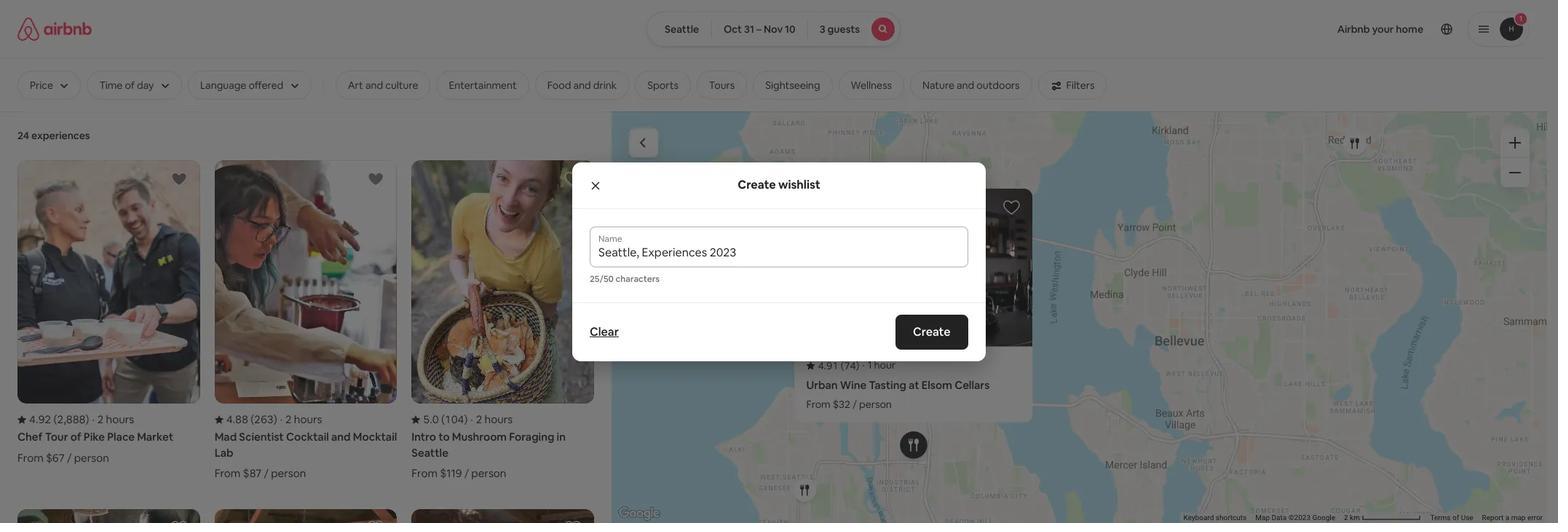 Task type: describe. For each thing, give the bounding box(es) containing it.
3 guests button
[[808, 12, 901, 47]]

intro to mushroom foraging in seattle from $119 / person
[[412, 430, 566, 480]]

close image
[[811, 206, 820, 214]]

1 horizontal spatial of
[[1453, 514, 1460, 522]]

mad scientist cocktail and mocktail lab group
[[215, 160, 397, 480]]

seattle inside intro to mushroom foraging in seattle from $119 / person
[[412, 446, 449, 459]]

· 2 hours for foraging
[[471, 412, 513, 426]]

report a map error link
[[1483, 514, 1544, 522]]

4.88 out of 5 average rating,  263 reviews image
[[215, 412, 277, 426]]

chef tour of pike place market group
[[17, 160, 200, 465]]

google image
[[616, 504, 664, 523]]

from for mad scientist cocktail and mocktail lab from $87 / person
[[215, 466, 241, 480]]

at
[[909, 378, 919, 392]]

· for (2,888)
[[92, 412, 95, 426]]

characters
[[616, 273, 660, 284]]

terms of use link
[[1431, 514, 1474, 522]]

add to wishlist image for mad scientist cocktail and mocktail lab from $87 / person
[[367, 170, 385, 188]]

seattle inside the seattle button
[[665, 23, 699, 36]]

from for intro to mushroom foraging in seattle from $119 / person
[[412, 466, 438, 480]]

art
[[348, 79, 363, 92]]

5.0 (104)
[[423, 412, 468, 426]]

(74)
[[841, 359, 859, 372]]

2 for 4.88 (263)
[[286, 412, 292, 426]]

/ for $67
[[67, 451, 72, 465]]

intro
[[412, 430, 436, 444]]

chef
[[17, 430, 43, 444]]

zoom out image
[[1510, 167, 1522, 178]]

wine
[[840, 378, 867, 392]]

terms
[[1431, 514, 1451, 522]]

Art and culture button
[[336, 71, 431, 100]]

urban wine tasting at elsom cellars group
[[795, 189, 1033, 422]]

nature and outdoors
[[923, 79, 1020, 92]]

cellars
[[955, 378, 990, 392]]

hour
[[874, 358, 896, 371]]

Sightseeing button
[[753, 71, 833, 100]]

shortcuts
[[1216, 514, 1247, 522]]

terms of use
[[1431, 514, 1474, 522]]

experiences
[[31, 129, 90, 142]]

4.92 (2,888)
[[29, 412, 89, 426]]

chef tour of pike place market from $67 / person
[[17, 430, 173, 465]]

©2023
[[1289, 514, 1311, 522]]

food and drink
[[548, 79, 617, 92]]

Entertainment button
[[437, 71, 529, 100]]

4.91
[[818, 359, 839, 372]]

3
[[820, 23, 826, 36]]

market
[[137, 430, 173, 444]]

nov
[[764, 23, 783, 36]]

2 km button
[[1340, 513, 1427, 523]]

hours for foraging
[[485, 412, 513, 426]]

tour
[[45, 430, 68, 444]]

5.0
[[423, 412, 439, 426]]

mad scientist cocktail and mocktail lab from $87 / person
[[215, 430, 397, 480]]

oct 31 – nov 10 button
[[712, 12, 808, 47]]

elsom
[[922, 378, 952, 392]]

2 for 4.92 (2,888)
[[98, 412, 104, 426]]

and for art
[[366, 79, 383, 92]]

lab
[[215, 446, 233, 459]]

from for urban wine tasting at elsom cellars from $32 / person
[[806, 398, 831, 411]]

in
[[557, 430, 566, 444]]

(263)
[[251, 412, 277, 426]]

to
[[439, 430, 450, 444]]

· for (74)
[[862, 358, 865, 371]]

· for (263)
[[280, 412, 283, 426]]

food
[[548, 79, 571, 92]]

wishlist
[[779, 177, 821, 192]]

$119
[[440, 466, 462, 480]]

profile element
[[919, 0, 1531, 58]]

keyboard shortcuts
[[1184, 514, 1247, 522]]

create button
[[896, 314, 969, 349]]

mocktail
[[353, 430, 397, 444]]

map
[[1256, 514, 1270, 522]]

(104)
[[441, 412, 468, 426]]

error
[[1528, 514, 1544, 522]]

nature
[[923, 79, 955, 92]]

hours for pike
[[106, 412, 134, 426]]

sightseeing
[[766, 79, 821, 92]]

wellness
[[851, 79, 892, 92]]

· 1 hour
[[862, 358, 896, 371]]

4.91 (74)
[[818, 359, 859, 372]]

map data ©2023 google
[[1256, 514, 1336, 522]]



Task type: locate. For each thing, give the bounding box(es) containing it.
of
[[70, 430, 81, 444], [1453, 514, 1460, 522]]

1 vertical spatial seattle
[[412, 446, 449, 459]]

· 2 hours inside "mad scientist cocktail and mocktail lab" group
[[280, 412, 322, 426]]

24
[[17, 129, 29, 142]]

2 for 5.0 (104)
[[476, 412, 482, 426]]

0 horizontal spatial of
[[70, 430, 81, 444]]

from inside 'chef tour of pike place market from $67 / person'
[[17, 451, 43, 465]]

clear
[[590, 324, 619, 339]]

4.88 (263)
[[226, 412, 277, 426]]

hours up the mushroom
[[485, 412, 513, 426]]

person
[[859, 398, 892, 411], [74, 451, 109, 465], [271, 466, 306, 480], [472, 466, 507, 480]]

$67
[[46, 451, 65, 465]]

guests
[[828, 23, 860, 36]]

Wellness button
[[839, 71, 905, 100]]

/ for $32
[[853, 398, 857, 411]]

create for create
[[914, 324, 951, 339]]

outdoors
[[977, 79, 1020, 92]]

person inside 'chef tour of pike place market from $67 / person'
[[74, 451, 109, 465]]

person down pike
[[74, 451, 109, 465]]

· 2 hours
[[92, 412, 134, 426], [280, 412, 322, 426], [471, 412, 513, 426]]

and for nature
[[957, 79, 975, 92]]

foraging
[[509, 430, 555, 444]]

0 horizontal spatial create
[[738, 177, 776, 192]]

Nature and outdoors button
[[911, 71, 1033, 100]]

use
[[1462, 514, 1474, 522]]

person down the tasting
[[859, 398, 892, 411]]

/ inside 'chef tour of pike place market from $67 / person'
[[67, 451, 72, 465]]

map
[[1512, 514, 1526, 522]]

25/50 characters
[[590, 273, 660, 284]]

4.91 out of 5 average rating,  74 reviews image
[[806, 358, 859, 372]]

hours for and
[[294, 412, 322, 426]]

· inside "intro to mushroom foraging in seattle" group
[[471, 412, 473, 426]]

Food and drink button
[[535, 71, 630, 100]]

google map
showing 24 experiences. region
[[612, 111, 1548, 523]]

0 horizontal spatial add to wishlist image
[[367, 519, 385, 523]]

mushroom
[[452, 430, 507, 444]]

person inside intro to mushroom foraging in seattle from $119 / person
[[472, 466, 507, 480]]

2 horizontal spatial hours
[[485, 412, 513, 426]]

31
[[745, 23, 755, 36]]

and for food
[[574, 79, 591, 92]]

of left 'use'
[[1453, 514, 1460, 522]]

· 2 hours up the mushroom
[[471, 412, 513, 426]]

create
[[738, 177, 776, 192], [914, 324, 951, 339]]

· inside urban wine tasting at elsom cellars group
[[862, 358, 865, 371]]

$32
[[833, 398, 850, 411]]

0 vertical spatial seattle
[[665, 23, 699, 36]]

None text field
[[599, 245, 960, 260]]

entertainment
[[449, 79, 517, 92]]

1 vertical spatial of
[[1453, 514, 1460, 522]]

24 experiences
[[17, 129, 90, 142]]

urban
[[806, 378, 838, 392]]

2 inside "intro to mushroom foraging in seattle" group
[[476, 412, 482, 426]]

/ right $119 at the left of the page
[[464, 466, 469, 480]]

person for mushroom
[[472, 466, 507, 480]]

tasting
[[869, 378, 907, 392]]

seattle button
[[647, 12, 712, 47]]

· right (263)
[[280, 412, 283, 426]]

from left $119 at the left of the page
[[412, 466, 438, 480]]

of down (2,888) on the left of page
[[70, 430, 81, 444]]

2 km
[[1345, 514, 1363, 522]]

google
[[1313, 514, 1336, 522]]

and left drink
[[574, 79, 591, 92]]

· for (104)
[[471, 412, 473, 426]]

mad
[[215, 430, 237, 444]]

3 hours from the left
[[485, 412, 513, 426]]

person right $87
[[271, 466, 306, 480]]

2 up pike
[[98, 412, 104, 426]]

report
[[1483, 514, 1504, 522]]

· 2 hours for pike
[[92, 412, 134, 426]]

add to wishlist image inside urban wine tasting at elsom cellars group
[[1003, 199, 1021, 216]]

2 horizontal spatial · 2 hours
[[471, 412, 513, 426]]

hours inside "mad scientist cocktail and mocktail lab" group
[[294, 412, 322, 426]]

seattle
[[665, 23, 699, 36], [412, 446, 449, 459]]

place
[[107, 430, 135, 444]]

1 horizontal spatial add to wishlist image
[[565, 519, 582, 523]]

from down "chef"
[[17, 451, 43, 465]]

create for create wishlist
[[738, 177, 776, 192]]

0 vertical spatial create
[[738, 177, 776, 192]]

name this wishlist dialog
[[573, 162, 986, 361]]

and right nature
[[957, 79, 975, 92]]

25/50
[[590, 273, 614, 284]]

report a map error
[[1483, 514, 1544, 522]]

person for of
[[74, 451, 109, 465]]

0 horizontal spatial · 2 hours
[[92, 412, 134, 426]]

1 add to wishlist image from the left
[[367, 519, 385, 523]]

from inside intro to mushroom foraging in seattle from $119 / person
[[412, 466, 438, 480]]

2 left the km on the right
[[1345, 514, 1349, 522]]

1 · 2 hours from the left
[[92, 412, 134, 426]]

· inside chef tour of pike place market group
[[92, 412, 95, 426]]

hours inside chef tour of pike place market group
[[106, 412, 134, 426]]

urban wine tasting at elsom cellars from $32 / person
[[806, 378, 990, 411]]

4.92 out of 5 average rating,  2,888 reviews image
[[17, 412, 89, 426]]

none search field containing seattle
[[647, 12, 901, 47]]

1 horizontal spatial seattle
[[665, 23, 699, 36]]

from down urban
[[806, 398, 831, 411]]

add to wishlist image for intro to mushroom foraging in seattle from $119 / person
[[565, 170, 582, 188]]

None search field
[[647, 12, 901, 47]]

keyboard shortcuts button
[[1184, 513, 1247, 523]]

0 horizontal spatial seattle
[[412, 446, 449, 459]]

0 vertical spatial of
[[70, 430, 81, 444]]

/ inside intro to mushroom foraging in seattle from $119 / person
[[464, 466, 469, 480]]

add to wishlist image inside chef tour of pike place market group
[[170, 170, 188, 188]]

add to wishlist image
[[367, 519, 385, 523], [565, 519, 582, 523]]

from down the lab on the bottom left of the page
[[215, 466, 241, 480]]

/ inside urban wine tasting at elsom cellars from $32 / person
[[853, 398, 857, 411]]

keyboard
[[1184, 514, 1215, 522]]

2
[[98, 412, 104, 426], [286, 412, 292, 426], [476, 412, 482, 426], [1345, 514, 1349, 522]]

clear button
[[583, 317, 626, 346]]

scientist
[[239, 430, 284, 444]]

2 add to wishlist image from the left
[[565, 519, 582, 523]]

seattle down intro
[[412, 446, 449, 459]]

create wishlist
[[738, 177, 821, 192]]

1
[[868, 358, 872, 371]]

hours up cocktail
[[294, 412, 322, 426]]

2 inside 2 km button
[[1345, 514, 1349, 522]]

create left wishlist
[[738, 177, 776, 192]]

of inside 'chef tour of pike place market from $67 / person'
[[70, 430, 81, 444]]

from for chef tour of pike place market from $67 / person
[[17, 451, 43, 465]]

zoom in image
[[1510, 137, 1522, 149]]

hours inside "intro to mushroom foraging in seattle" group
[[485, 412, 513, 426]]

Tours button
[[697, 71, 748, 100]]

cocktail
[[286, 430, 329, 444]]

hours
[[106, 412, 134, 426], [294, 412, 322, 426], [485, 412, 513, 426]]

· right (104)
[[471, 412, 473, 426]]

and right art
[[366, 79, 383, 92]]

3 guests
[[820, 23, 860, 36]]

person for tasting
[[859, 398, 892, 411]]

/ for $119
[[464, 466, 469, 480]]

add to wishlist image for chef tour of pike place market from $67 / person
[[170, 170, 188, 188]]

data
[[1272, 514, 1287, 522]]

from
[[806, 398, 831, 411], [17, 451, 43, 465], [215, 466, 241, 480], [412, 466, 438, 480]]

hours up place
[[106, 412, 134, 426]]

add to wishlist image inside "mad scientist cocktail and mocktail lab" group
[[367, 170, 385, 188]]

1 horizontal spatial hours
[[294, 412, 322, 426]]

person for cocktail
[[271, 466, 306, 480]]

person down the mushroom
[[472, 466, 507, 480]]

a
[[1506, 514, 1510, 522]]

/ inside mad scientist cocktail and mocktail lab from $87 / person
[[264, 466, 269, 480]]

4.88
[[226, 412, 248, 426]]

$87
[[243, 466, 262, 480]]

intro to mushroom foraging in seattle group
[[412, 160, 594, 480]]

2 right (263)
[[286, 412, 292, 426]]

create inside create button
[[914, 324, 951, 339]]

· 2 hours inside chef tour of pike place market group
[[92, 412, 134, 426]]

sports
[[648, 79, 679, 92]]

from inside urban wine tasting at elsom cellars from $32 / person
[[806, 398, 831, 411]]

person inside mad scientist cocktail and mocktail lab from $87 / person
[[271, 466, 306, 480]]

10
[[785, 23, 796, 36]]

and inside mad scientist cocktail and mocktail lab from $87 / person
[[331, 430, 351, 444]]

3 · 2 hours from the left
[[471, 412, 513, 426]]

/ right $87
[[264, 466, 269, 480]]

/ right the $32 on the bottom right
[[853, 398, 857, 411]]

· 2 hours up cocktail
[[280, 412, 322, 426]]

4.92
[[29, 412, 51, 426]]

and right cocktail
[[331, 430, 351, 444]]

tours
[[709, 79, 735, 92]]

2 inside chef tour of pike place market group
[[98, 412, 104, 426]]

none text field inside name this wishlist dialog
[[599, 245, 960, 260]]

oct
[[724, 23, 742, 36]]

· up pike
[[92, 412, 95, 426]]

and
[[366, 79, 383, 92], [574, 79, 591, 92], [957, 79, 975, 92], [331, 430, 351, 444]]

· 2 hours inside "intro to mushroom foraging in seattle" group
[[471, 412, 513, 426]]

· inside "mad scientist cocktail and mocktail lab" group
[[280, 412, 283, 426]]

(2,888)
[[54, 412, 89, 426]]

/ right $67
[[67, 451, 72, 465]]

oct 31 – nov 10
[[724, 23, 796, 36]]

/
[[853, 398, 857, 411], [67, 451, 72, 465], [264, 466, 269, 480], [464, 466, 469, 480]]

· 2 hours for and
[[280, 412, 322, 426]]

/ for $87
[[264, 466, 269, 480]]

add to wishlist image
[[170, 170, 188, 188], [367, 170, 385, 188], [565, 170, 582, 188], [1003, 199, 1021, 216], [170, 519, 188, 523]]

person inside urban wine tasting at elsom cellars from $32 / person
[[859, 398, 892, 411]]

–
[[757, 23, 762, 36]]

0 horizontal spatial hours
[[106, 412, 134, 426]]

5.0 out of 5 average rating,  104 reviews image
[[412, 412, 468, 426]]

from inside mad scientist cocktail and mocktail lab from $87 / person
[[215, 466, 241, 480]]

drink
[[594, 79, 617, 92]]

pike
[[84, 430, 105, 444]]

2 hours from the left
[[294, 412, 322, 426]]

art and culture
[[348, 79, 418, 92]]

· left 1
[[862, 358, 865, 371]]

2 · 2 hours from the left
[[280, 412, 322, 426]]

culture
[[386, 79, 418, 92]]

2 inside "mad scientist cocktail and mocktail lab" group
[[286, 412, 292, 426]]

2 up the mushroom
[[476, 412, 482, 426]]

add to wishlist image inside "intro to mushroom foraging in seattle" group
[[565, 170, 582, 188]]

seattle left oct
[[665, 23, 699, 36]]

Sports button
[[635, 71, 691, 100]]

create up elsom
[[914, 324, 951, 339]]

1 horizontal spatial create
[[914, 324, 951, 339]]

· 2 hours up place
[[92, 412, 134, 426]]

1 horizontal spatial · 2 hours
[[280, 412, 322, 426]]

1 vertical spatial create
[[914, 324, 951, 339]]

1 hours from the left
[[106, 412, 134, 426]]



Task type: vqa. For each thing, say whether or not it's contained in the screenshot.
the resort-
no



